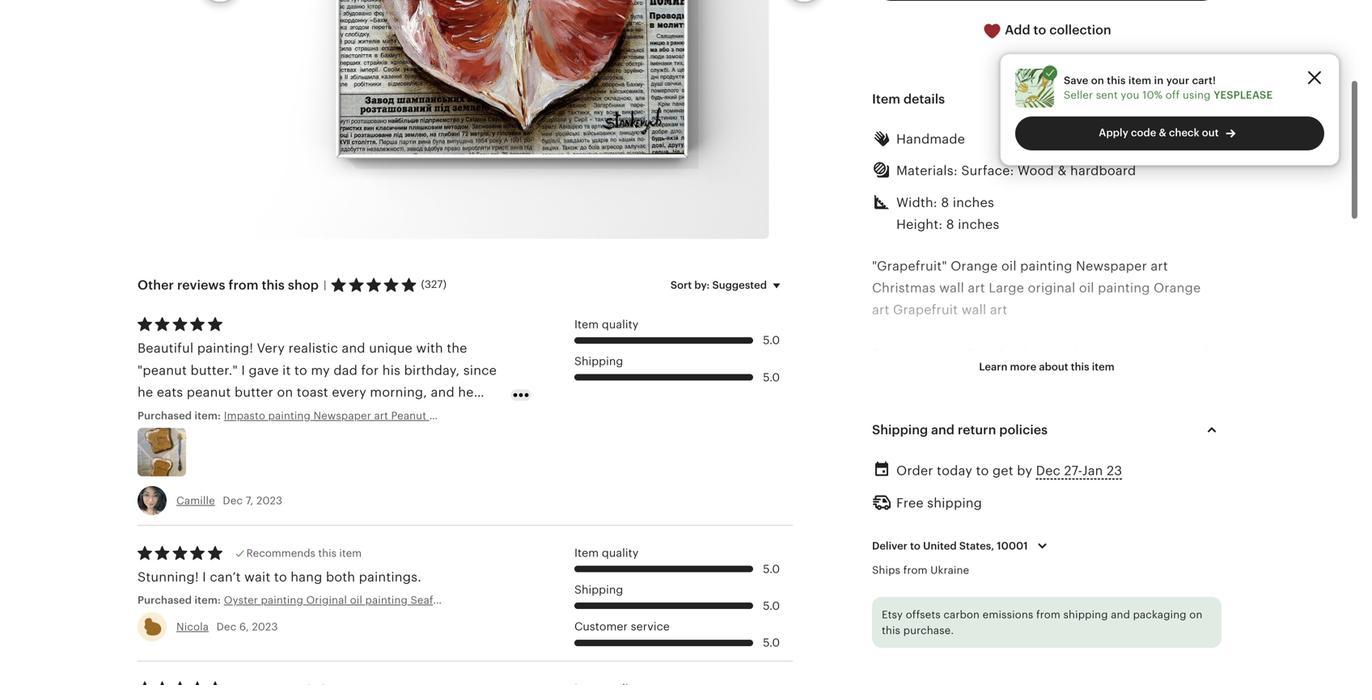 Task type: vqa. For each thing, say whether or not it's contained in the screenshot.
the Nicola Dec 6, 2023
yes



Task type: describe. For each thing, give the bounding box(es) containing it.
* name: grapefruit * painter: julia stankevych * size: 8 x 8" (20 x 20 cm)
[[873, 457, 1038, 516]]

newspaper for impasto
[[314, 410, 371, 422]]

learn more about this item button
[[968, 352, 1127, 382]]

service
[[631, 621, 670, 634]]

save
[[1064, 74, 1089, 86]]

recommends
[[247, 548, 316, 560]]

1 * from the top
[[873, 457, 878, 472]]

the inside "beautiful painting! very realistic and unique with the "peanut butter." i gave it to my dad for his birthday, since he eats peanut butter on toast every morning, and he loves it!"
[[447, 341, 468, 356]]

0 horizontal spatial from
[[229, 278, 259, 293]]

code
[[1132, 127, 1157, 139]]

shop
[[288, 278, 319, 293]]

more
[[1011, 361, 1037, 373]]

handmade
[[897, 132, 966, 147]]

cart!
[[1193, 74, 1217, 86]]

1 horizontal spatial by
[[1018, 464, 1033, 478]]

stunning!
[[138, 570, 199, 585]]

details about artwork:
[[873, 413, 1020, 428]]

8"
[[938, 501, 951, 516]]

impasto
[[224, 410, 265, 422]]

surface:
[[962, 164, 1015, 178]]

to inside "beautiful painting! very realistic and unique with the "peanut butter." i gave it to my dad for his birthday, since he eats peanut butter on toast every morning, and he loves it!"
[[295, 363, 308, 378]]

6,
[[239, 621, 249, 633]]

0 vertical spatial oil
[[1002, 259, 1017, 273]]

peanut
[[187, 385, 231, 400]]

will
[[953, 347, 975, 361]]

add to collection button
[[873, 11, 1222, 51]]

yesplease
[[1214, 89, 1273, 101]]

item inside dropdown button
[[873, 92, 901, 106]]

1 5.0 from the top
[[763, 334, 780, 347]]

your inside save on this item in your cart! seller sent you 10% off using yesplease
[[1167, 74, 1190, 86]]

collection
[[1050, 23, 1112, 37]]

1 vertical spatial item
[[575, 318, 599, 331]]

details
[[904, 92, 946, 106]]

for
[[361, 363, 379, 378]]

width: 8 inches height: 8 inches
[[897, 195, 1000, 232]]

23
[[1107, 464, 1123, 478]]

realistic
[[289, 341, 338, 356]]

0 vertical spatial &
[[1160, 127, 1167, 139]]

10%
[[1143, 89, 1163, 101]]

item inside save on this item in your cart! seller sent you 10% off using yesplease
[[1129, 74, 1152, 86]]

the inside this artwork will perfectly complement the interior of your kitchen, living room, dining room or veranda.
[[1122, 347, 1143, 361]]

8 inside * name: grapefruit * painter: julia stankevych * size: 8 x 8" (20 x 20 cm)
[[916, 501, 924, 516]]

food
[[493, 410, 518, 422]]

stunning! i can't wait to hang both paintings.
[[138, 570, 422, 585]]

to left get
[[977, 464, 990, 478]]

signed
[[882, 589, 926, 604]]

using
[[1183, 89, 1211, 101]]

your inside this artwork will perfectly complement the interior of your kitchen, living room, dining room or veranda.
[[873, 369, 901, 383]]

deliver
[[873, 540, 908, 552]]

newspaper for oil
[[1077, 259, 1148, 273]]

item: for purchased item:
[[195, 595, 221, 607]]

2 5.0 from the top
[[763, 371, 780, 384]]

2 * from the top
[[873, 479, 878, 494]]

toast inside "beautiful painting! very realistic and unique with the "peanut butter." i gave it to my dad for his birthday, since he eats peanut butter on toast every morning, and he loves it!"
[[297, 385, 328, 400]]

1 horizontal spatial oil
[[1080, 281, 1095, 295]]

get
[[993, 464, 1014, 478]]

1 vertical spatial inches
[[958, 217, 1000, 232]]

10001
[[997, 540, 1029, 552]]

of
[[1196, 347, 1209, 361]]

and inside etsy offsets carbon emissions from shipping and packaging on this purchase.
[[1112, 609, 1131, 621]]

morning,
[[370, 385, 428, 400]]

deco
[[1000, 545, 1033, 560]]

very
[[257, 341, 285, 356]]

camille dec 7, 2023
[[176, 495, 283, 507]]

order today to get by dec 27-jan 23
[[897, 464, 1123, 478]]

2 item quality from the top
[[575, 547, 639, 560]]

cm)
[[1010, 501, 1034, 516]]

purchased for purchased item: impasto painting newspaper art peanut butter toast food painting breakfast painting
[[138, 410, 192, 422]]

7 * from the top
[[873, 611, 878, 626]]

purchased for purchased item:
[[138, 595, 192, 607]]

breakfast
[[566, 410, 614, 422]]

veranda.
[[1135, 369, 1189, 383]]

style:
[[882, 545, 918, 560]]

loves
[[138, 407, 180, 422]]

"grapefruit"
[[873, 259, 948, 273]]

add
[[1005, 23, 1031, 37]]

butter inside "beautiful painting! very realistic and unique with the "peanut butter." i gave it to my dad for his birthday, since he eats peanut butter on toast every morning, and he loves it!"
[[235, 385, 274, 400]]

painter:
[[882, 479, 930, 494]]

sort
[[671, 279, 692, 291]]

1 vertical spatial butter
[[430, 410, 461, 422]]

this inside dropdown button
[[1072, 361, 1090, 373]]

free shipping
[[897, 496, 983, 511]]

no
[[882, 611, 902, 626]]

apply code & check out link
[[1016, 117, 1325, 151]]

1 x from the left
[[927, 501, 934, 516]]

item: for purchased item: impasto painting newspaper art peanut butter toast food painting breakfast painting
[[195, 410, 221, 422]]

painting right "breakfast"
[[617, 410, 659, 422]]

room,
[[997, 369, 1034, 383]]

3 5.0 from the top
[[763, 563, 780, 576]]

name:
[[882, 457, 923, 472]]

materials: inside * style: realism, art deco * materials: panel, newspaper * signed by artist * no frame
[[882, 567, 943, 582]]

about inside dropdown button
[[1040, 361, 1069, 373]]

grapefruit inside "grapefruit" orange oil painting newspaper art christmas wall art large original oil painting orange art grapefruit wall art
[[894, 303, 959, 317]]

dec 27-jan 23 button
[[1037, 459, 1123, 483]]

1 vertical spatial &
[[1058, 164, 1067, 178]]

sort by: suggested button
[[659, 268, 799, 302]]

kitchen,
[[904, 369, 955, 383]]

etsy offsets carbon emissions from shipping and packaging on this purchase.
[[882, 609, 1203, 637]]

1 vertical spatial toast
[[464, 410, 490, 422]]

beautiful
[[138, 341, 194, 356]]

camille
[[176, 495, 215, 507]]

learn
[[980, 361, 1008, 373]]

emissions
[[983, 609, 1034, 621]]

shipping inside etsy offsets carbon emissions from shipping and packaging on this purchase.
[[1064, 609, 1109, 621]]

(327)
[[421, 278, 447, 291]]

other reviews from this shop
[[138, 278, 319, 293]]

apply
[[1099, 127, 1129, 139]]

1 vertical spatial about
[[928, 413, 965, 428]]

customer
[[575, 621, 628, 634]]

large
[[989, 281, 1025, 295]]

2 vertical spatial shipping
[[575, 584, 624, 597]]

both
[[326, 570, 356, 585]]

my
[[311, 363, 330, 378]]

or
[[1118, 369, 1131, 383]]

and inside shipping and return policies dropdown button
[[932, 423, 955, 437]]

item details
[[873, 92, 946, 106]]

from inside etsy offsets carbon emissions from shipping and packaging on this purchase.
[[1037, 609, 1061, 621]]

art
[[978, 545, 997, 560]]

reviews
[[177, 278, 225, 293]]

off
[[1166, 89, 1181, 101]]

painting up original
[[1021, 259, 1073, 273]]

since
[[464, 363, 497, 378]]

item inside 'learn more about this item' dropdown button
[[1093, 361, 1115, 373]]

on inside "beautiful painting! very realistic and unique with the "peanut butter." i gave it to my dad for his birthday, since he eats peanut butter on toast every morning, and he loves it!"
[[277, 385, 293, 400]]

hang
[[291, 570, 323, 585]]

shipping inside dropdown button
[[873, 423, 929, 437]]

"grapefruit" orange oil painting newspaper art christmas wall art large original oil painting orange art grapefruit wall art
[[873, 259, 1202, 317]]

room
[[1081, 369, 1114, 383]]

7,
[[246, 495, 254, 507]]

* style: realism, art deco * materials: panel, newspaper * signed by artist * no frame
[[873, 545, 1059, 626]]

1 vertical spatial 8
[[947, 217, 955, 232]]

3 * from the top
[[873, 501, 878, 516]]

complement
[[1039, 347, 1119, 361]]

united
[[924, 540, 957, 552]]

by inside * style: realism, art deco * materials: panel, newspaper * signed by artist * no frame
[[930, 589, 945, 604]]



Task type: locate. For each thing, give the bounding box(es) containing it.
details
[[873, 413, 925, 428]]

0 horizontal spatial butter
[[235, 385, 274, 400]]

1 vertical spatial orange
[[1154, 281, 1202, 295]]

dining
[[1037, 369, 1077, 383]]

gave
[[249, 363, 279, 378]]

2 vertical spatial from
[[1037, 609, 1061, 621]]

on inside etsy offsets carbon emissions from shipping and packaging on this purchase.
[[1190, 609, 1203, 621]]

to right wait
[[274, 570, 287, 585]]

0 vertical spatial materials:
[[897, 164, 958, 178]]

0 vertical spatial your
[[1167, 74, 1190, 86]]

to
[[1034, 23, 1047, 37], [295, 363, 308, 378], [977, 464, 990, 478], [911, 540, 921, 552], [274, 570, 287, 585]]

2 vertical spatial on
[[1190, 609, 1203, 621]]

*
[[873, 457, 878, 472], [873, 479, 878, 494], [873, 501, 878, 516], [873, 545, 878, 560], [873, 567, 878, 582], [873, 589, 878, 604], [873, 611, 878, 626]]

he down since
[[458, 385, 474, 400]]

0 horizontal spatial newspaper
[[314, 410, 371, 422]]

1 horizontal spatial butter
[[430, 410, 461, 422]]

1 purchased from the top
[[138, 410, 192, 422]]

2023 for nicola dec 6, 2023
[[252, 621, 278, 633]]

shipping up name:
[[873, 423, 929, 437]]

2 he from the left
[[458, 385, 474, 400]]

shipping up "breakfast"
[[575, 355, 624, 368]]

1 vertical spatial quality
[[602, 547, 639, 560]]

butter."
[[191, 363, 238, 378]]

2 vertical spatial dec
[[217, 621, 237, 633]]

shipping
[[575, 355, 624, 368], [873, 423, 929, 437], [575, 584, 624, 597]]

toast left the food
[[464, 410, 490, 422]]

0 vertical spatial inches
[[953, 195, 995, 210]]

orange up interior on the right of the page
[[1154, 281, 1202, 295]]

0 horizontal spatial x
[[927, 501, 934, 516]]

orange up large on the right
[[951, 259, 998, 273]]

0 vertical spatial shipping
[[928, 496, 983, 511]]

i left 'gave'
[[241, 363, 245, 378]]

5 * from the top
[[873, 567, 878, 582]]

on down it
[[277, 385, 293, 400]]

1 vertical spatial newspaper
[[314, 410, 371, 422]]

1 horizontal spatial shipping
[[1064, 609, 1109, 621]]

* down ships
[[873, 589, 878, 604]]

& right wood
[[1058, 164, 1067, 178]]

2 horizontal spatial on
[[1190, 609, 1203, 621]]

2023 for camille dec 7, 2023
[[257, 495, 283, 507]]

dec for dec 7, 2023
[[223, 495, 243, 507]]

and up dad
[[342, 341, 366, 356]]

1 vertical spatial item:
[[195, 595, 221, 607]]

0 horizontal spatial your
[[873, 369, 901, 383]]

item: down the peanut
[[195, 410, 221, 422]]

0 vertical spatial wall
[[940, 281, 965, 295]]

1 horizontal spatial toast
[[464, 410, 490, 422]]

5.0
[[763, 334, 780, 347], [763, 371, 780, 384], [763, 563, 780, 576], [763, 600, 780, 613], [763, 637, 780, 650]]

painting right impasto
[[268, 410, 311, 422]]

view details of this review photo by camille image
[[138, 428, 186, 477]]

customer service
[[575, 621, 670, 634]]

0 horizontal spatial shipping
[[928, 496, 983, 511]]

& right code
[[1160, 127, 1167, 139]]

today
[[937, 464, 973, 478]]

0 vertical spatial on
[[1092, 74, 1105, 86]]

from right 'reviews'
[[229, 278, 259, 293]]

1 quality from the top
[[602, 318, 639, 331]]

the up or
[[1122, 347, 1143, 361]]

dad
[[334, 363, 358, 378]]

from right emissions at the bottom of page
[[1037, 609, 1061, 621]]

item up both
[[339, 548, 362, 560]]

purchased down stunning! in the left of the page
[[138, 595, 192, 607]]

1 vertical spatial purchased
[[138, 595, 192, 607]]

to right it
[[295, 363, 308, 378]]

i
[[241, 363, 245, 378], [203, 570, 206, 585]]

0 vertical spatial from
[[229, 278, 259, 293]]

i inside "beautiful painting! very realistic and unique with the "peanut butter." i gave it to my dad for his birthday, since he eats peanut butter on toast every morning, and he loves it!"
[[241, 363, 245, 378]]

0 horizontal spatial toast
[[297, 385, 328, 400]]

shipping up customer
[[575, 584, 624, 597]]

1 horizontal spatial on
[[1092, 74, 1105, 86]]

0 vertical spatial item
[[1129, 74, 1152, 86]]

by:
[[695, 279, 710, 291]]

1 horizontal spatial newspaper
[[1077, 259, 1148, 273]]

to right add
[[1034, 23, 1047, 37]]

0 horizontal spatial &
[[1058, 164, 1067, 178]]

oil up large on the right
[[1002, 259, 1017, 273]]

original
[[1028, 281, 1076, 295]]

1 horizontal spatial the
[[1122, 347, 1143, 361]]

* up ships
[[873, 545, 878, 560]]

by up offsets
[[930, 589, 945, 604]]

your up off
[[1167, 74, 1190, 86]]

wall
[[940, 281, 965, 295], [962, 303, 987, 317]]

0 vertical spatial item:
[[195, 410, 221, 422]]

height:
[[897, 217, 943, 232]]

1 vertical spatial item quality
[[575, 547, 639, 560]]

0 horizontal spatial i
[[203, 570, 206, 585]]

eats
[[157, 385, 183, 400]]

1 vertical spatial dec
[[223, 495, 243, 507]]

2 horizontal spatial item
[[1129, 74, 1152, 86]]

deliver to united states, 10001
[[873, 540, 1029, 552]]

to inside deliver to united states, 10001 'dropdown button'
[[911, 540, 921, 552]]

* down deliver
[[873, 567, 878, 582]]

orange
[[951, 259, 998, 273], [1154, 281, 1202, 295]]

1 horizontal spatial your
[[1167, 74, 1190, 86]]

ships from ukraine
[[873, 564, 970, 577]]

1 vertical spatial 2023
[[252, 621, 278, 633]]

0 vertical spatial grapefruit
[[894, 303, 959, 317]]

jan
[[1083, 464, 1104, 478]]

2 horizontal spatial from
[[1037, 609, 1061, 621]]

and left packaging
[[1112, 609, 1131, 621]]

by
[[1018, 464, 1033, 478], [930, 589, 945, 604]]

and up the impasto painting newspaper art peanut butter toast food painting breakfast painting link at the left bottom of the page
[[431, 385, 455, 400]]

purchased
[[138, 410, 192, 422], [138, 595, 192, 607]]

birthday,
[[404, 363, 460, 378]]

every
[[332, 385, 367, 400]]

1 horizontal spatial orange
[[1154, 281, 1202, 295]]

2 vertical spatial item
[[575, 547, 599, 560]]

with
[[416, 341, 443, 356]]

item up you
[[1129, 74, 1152, 86]]

1 item: from the top
[[195, 410, 221, 422]]

1 horizontal spatial from
[[904, 564, 928, 577]]

artwork:
[[968, 413, 1020, 428]]

(20
[[955, 501, 976, 516]]

butter right peanut
[[430, 410, 461, 422]]

the right with
[[447, 341, 468, 356]]

wall up will on the right bottom of the page
[[962, 303, 987, 317]]

packaging
[[1134, 609, 1187, 621]]

x left 8"
[[927, 501, 934, 516]]

item details button
[[858, 80, 1237, 119]]

0 vertical spatial orange
[[951, 259, 998, 273]]

2 purchased from the top
[[138, 595, 192, 607]]

"peanut
[[138, 363, 187, 378]]

on inside save on this item in your cart! seller sent you 10% off using yesplease
[[1092, 74, 1105, 86]]

dec for dec 6, 2023
[[217, 621, 237, 633]]

recommends this item
[[247, 548, 362, 560]]

2 x from the left
[[979, 501, 986, 516]]

item: down can't
[[195, 595, 221, 607]]

christmas
[[873, 281, 936, 295]]

learn more about this item
[[980, 361, 1115, 373]]

1 vertical spatial wall
[[962, 303, 987, 317]]

add to collection
[[1002, 23, 1112, 37]]

* left the painter: at the right bottom of the page
[[873, 479, 878, 494]]

1 horizontal spatial item
[[1093, 361, 1115, 373]]

painting right the food
[[521, 410, 564, 422]]

from down style:
[[904, 564, 928, 577]]

wait
[[244, 570, 271, 585]]

1 horizontal spatial about
[[1040, 361, 1069, 373]]

materials: up signed
[[882, 567, 943, 582]]

frame
[[906, 611, 950, 626]]

art
[[1151, 259, 1169, 273], [968, 281, 986, 295], [873, 303, 890, 317], [991, 303, 1008, 317], [374, 410, 388, 422]]

1 vertical spatial by
[[930, 589, 945, 604]]

butter
[[235, 385, 274, 400], [430, 410, 461, 422]]

julia
[[934, 479, 962, 494]]

your down this
[[873, 369, 901, 383]]

width:
[[897, 195, 938, 210]]

1 vertical spatial your
[[873, 369, 901, 383]]

purchased item: impasto painting newspaper art peanut butter toast food painting breakfast painting
[[138, 410, 659, 422]]

item
[[873, 92, 901, 106], [575, 318, 599, 331], [575, 547, 599, 560]]

dec left 27-
[[1037, 464, 1061, 478]]

he left 'eats'
[[138, 385, 153, 400]]

wall down "grapefruit"
[[940, 281, 965, 295]]

grapefruit inside * name: grapefruit * painter: julia stankevych * size: 8 x 8" (20 x 20 cm)
[[926, 457, 991, 472]]

out
[[1203, 127, 1219, 139]]

* left size:
[[873, 501, 878, 516]]

* left no
[[873, 611, 878, 626]]

grapefruit up julia
[[926, 457, 991, 472]]

butter down 'gave'
[[235, 385, 274, 400]]

to inside add to collection button
[[1034, 23, 1047, 37]]

i left can't
[[203, 570, 206, 585]]

peanut
[[391, 410, 427, 422]]

to left united
[[911, 540, 921, 552]]

0 horizontal spatial by
[[930, 589, 945, 604]]

this inside etsy offsets carbon emissions from shipping and packaging on this purchase.
[[882, 625, 901, 637]]

1 vertical spatial item
[[1093, 361, 1115, 373]]

beautiful painting! very realistic and unique with the "peanut butter." i gave it to my dad for his birthday, since he eats peanut butter on toast every morning, and he loves it!
[[138, 341, 497, 422]]

1 vertical spatial shipping
[[873, 423, 929, 437]]

his
[[383, 363, 401, 378]]

1 vertical spatial shipping
[[1064, 609, 1109, 621]]

0 vertical spatial i
[[241, 363, 245, 378]]

0 horizontal spatial on
[[277, 385, 293, 400]]

policies
[[1000, 423, 1048, 437]]

0 vertical spatial toast
[[297, 385, 328, 400]]

&
[[1160, 127, 1167, 139], [1058, 164, 1067, 178]]

2023 right 6,
[[252, 621, 278, 633]]

save on this item in your cart! seller sent you 10% off using yesplease
[[1064, 74, 1273, 101]]

and left return
[[932, 423, 955, 437]]

1 horizontal spatial x
[[979, 501, 986, 516]]

4 5.0 from the top
[[763, 600, 780, 613]]

materials: down handmade
[[897, 164, 958, 178]]

1 he from the left
[[138, 385, 153, 400]]

0 vertical spatial quality
[[602, 318, 639, 331]]

0 vertical spatial 2023
[[257, 495, 283, 507]]

grapefruit down christmas
[[894, 303, 959, 317]]

interior
[[1146, 347, 1193, 361]]

oil right original
[[1080, 281, 1095, 295]]

order
[[897, 464, 934, 478]]

painting
[[1021, 259, 1073, 273], [1099, 281, 1151, 295], [268, 410, 311, 422], [521, 410, 564, 422], [617, 410, 659, 422]]

1 vertical spatial i
[[203, 570, 206, 585]]

1 vertical spatial from
[[904, 564, 928, 577]]

dec left 6,
[[217, 621, 237, 633]]

inches
[[953, 195, 995, 210], [958, 217, 1000, 232]]

paintings.
[[359, 570, 422, 585]]

item quality
[[575, 318, 639, 331], [575, 547, 639, 560]]

* left name:
[[873, 457, 878, 472]]

0 vertical spatial 8
[[942, 195, 950, 210]]

20
[[990, 501, 1007, 516]]

x
[[927, 501, 934, 516], [979, 501, 986, 516]]

item left or
[[1093, 361, 1115, 373]]

you
[[1121, 89, 1140, 101]]

dec left 7,
[[223, 495, 243, 507]]

and
[[342, 341, 366, 356], [431, 385, 455, 400], [932, 423, 955, 437], [1112, 609, 1131, 621]]

stankevych
[[965, 479, 1038, 494]]

1 item quality from the top
[[575, 318, 639, 331]]

2023 right 7,
[[257, 495, 283, 507]]

0 vertical spatial about
[[1040, 361, 1069, 373]]

8 right size:
[[916, 501, 924, 516]]

5 5.0 from the top
[[763, 637, 780, 650]]

0 vertical spatial butter
[[235, 385, 274, 400]]

item:
[[195, 410, 221, 422], [195, 595, 221, 607]]

2023
[[257, 495, 283, 507], [252, 621, 278, 633]]

0 horizontal spatial the
[[447, 341, 468, 356]]

0 vertical spatial dec
[[1037, 464, 1061, 478]]

27-
[[1065, 464, 1083, 478]]

size:
[[882, 501, 912, 516]]

purchased item:
[[138, 595, 224, 607]]

0 vertical spatial newspaper
[[1077, 259, 1148, 273]]

1 vertical spatial grapefruit
[[926, 457, 991, 472]]

0 vertical spatial purchased
[[138, 410, 192, 422]]

0 vertical spatial item quality
[[575, 318, 639, 331]]

0 horizontal spatial orange
[[951, 259, 998, 273]]

toast down my
[[297, 385, 328, 400]]

sent
[[1097, 89, 1119, 101]]

8 right width:
[[942, 195, 950, 210]]

apply code & check out
[[1099, 127, 1219, 139]]

shipping down julia
[[928, 496, 983, 511]]

shipping left packaging
[[1064, 609, 1109, 621]]

0 horizontal spatial item
[[339, 548, 362, 560]]

0 vertical spatial shipping
[[575, 355, 624, 368]]

2 item: from the top
[[195, 595, 221, 607]]

0 horizontal spatial he
[[138, 385, 153, 400]]

1 horizontal spatial i
[[241, 363, 245, 378]]

2 quality from the top
[[602, 547, 639, 560]]

living
[[959, 369, 993, 383]]

on up sent
[[1092, 74, 1105, 86]]

1 horizontal spatial he
[[458, 385, 474, 400]]

purchased down 'eats'
[[138, 410, 192, 422]]

2 vertical spatial item
[[339, 548, 362, 560]]

0 vertical spatial item
[[873, 92, 901, 106]]

ships
[[873, 564, 901, 577]]

other
[[138, 278, 174, 293]]

0 vertical spatial by
[[1018, 464, 1033, 478]]

1 vertical spatial oil
[[1080, 281, 1095, 295]]

it
[[283, 363, 291, 378]]

1 vertical spatial materials:
[[882, 567, 943, 582]]

1 horizontal spatial &
[[1160, 127, 1167, 139]]

states,
[[960, 540, 995, 552]]

8 right height:
[[947, 217, 955, 232]]

0 horizontal spatial about
[[928, 413, 965, 428]]

painting right original
[[1099, 281, 1151, 295]]

carbon
[[944, 609, 980, 621]]

6 * from the top
[[873, 589, 878, 604]]

4 * from the top
[[873, 545, 878, 560]]

nicola
[[176, 621, 209, 633]]

1 vertical spatial on
[[277, 385, 293, 400]]

0 horizontal spatial oil
[[1002, 259, 1017, 273]]

x left 20
[[979, 501, 986, 516]]

on right packaging
[[1190, 609, 1203, 621]]

this inside save on this item in your cart! seller sent you 10% off using yesplease
[[1108, 74, 1126, 86]]

newspaper inside "grapefruit" orange oil painting newspaper art christmas wall art large original oil painting orange art grapefruit wall art
[[1077, 259, 1148, 273]]

by right get
[[1018, 464, 1033, 478]]

2 vertical spatial 8
[[916, 501, 924, 516]]

your
[[1167, 74, 1190, 86], [873, 369, 901, 383]]

nicola link
[[176, 621, 209, 633]]



